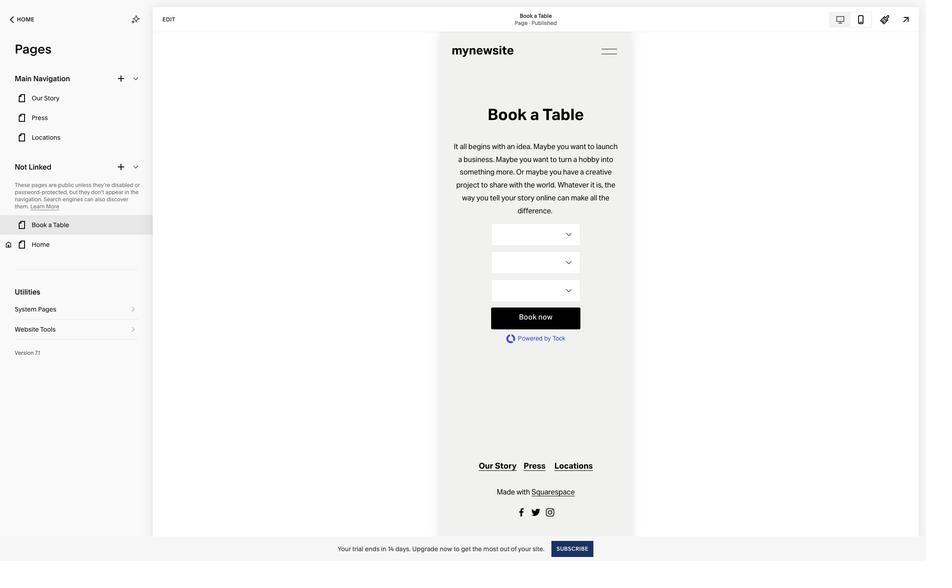 Task type: vqa. For each thing, say whether or not it's contained in the screenshot.
they
yes



Task type: locate. For each thing, give the bounding box(es) containing it.
1 vertical spatial table
[[53, 221, 69, 229]]

1 vertical spatial in
[[381, 545, 387, 553]]

pages up main navigation
[[15, 42, 52, 57]]

press button
[[0, 108, 153, 128]]

in down disabled
[[125, 189, 129, 196]]

0 horizontal spatial table
[[53, 221, 69, 229]]

trial
[[353, 545, 364, 553]]

0 vertical spatial the
[[131, 189, 139, 196]]

table up published on the right top of page
[[539, 12, 552, 19]]

book for book a table
[[32, 221, 47, 229]]

appear
[[105, 189, 123, 196]]

1 horizontal spatial a
[[534, 12, 538, 19]]

but
[[69, 189, 78, 196]]

most
[[484, 545, 499, 553]]

they
[[79, 189, 90, 196]]

pages inside button
[[38, 306, 56, 314]]

the down or
[[131, 189, 139, 196]]

2 home button from the top
[[0, 235, 153, 255]]

can
[[84, 196, 94, 203]]

utilities
[[15, 288, 40, 297]]

table inside button
[[53, 221, 69, 229]]

book a table button
[[0, 215, 153, 235]]

1 horizontal spatial book
[[520, 12, 533, 19]]

0 horizontal spatial the
[[131, 189, 139, 196]]

not
[[15, 163, 27, 172]]

your
[[338, 545, 351, 553]]

0 vertical spatial table
[[539, 12, 552, 19]]

0 vertical spatial in
[[125, 189, 129, 196]]

book up ·
[[520, 12, 533, 19]]

locations
[[32, 134, 60, 142]]

public
[[58, 182, 74, 189]]

a for book a table page · published
[[534, 12, 538, 19]]

learn more link
[[30, 203, 59, 210]]

book inside book a table page · published
[[520, 12, 533, 19]]

of
[[511, 545, 517, 553]]

our story button
[[0, 88, 153, 108]]

discover
[[107, 196, 128, 203]]

in inside these pages are public unless they're disabled or password-protected, but they don't appear in the navigation. search engines can also discover them.
[[125, 189, 129, 196]]

book inside button
[[32, 221, 47, 229]]

table for book a table page · published
[[539, 12, 552, 19]]

website tools
[[15, 326, 56, 334]]

book a table page · published
[[515, 12, 557, 26]]

1 horizontal spatial in
[[381, 545, 387, 553]]

version 7.1
[[15, 350, 40, 357]]

website
[[15, 326, 39, 334]]

system
[[15, 306, 37, 314]]

a inside 'book a table' button
[[48, 221, 52, 229]]

1 vertical spatial home button
[[0, 235, 153, 255]]

edit
[[163, 16, 175, 23]]

don't
[[91, 189, 104, 196]]

in left 14
[[381, 545, 387, 553]]

1 vertical spatial book
[[32, 221, 47, 229]]

table
[[539, 12, 552, 19], [53, 221, 69, 229]]

system pages
[[15, 306, 56, 314]]

add a new page to the "not linked" navigation group image
[[116, 162, 126, 172]]

0 horizontal spatial a
[[48, 221, 52, 229]]

the
[[131, 189, 139, 196], [473, 545, 482, 553]]

locations button
[[0, 128, 153, 147]]

0 vertical spatial a
[[534, 12, 538, 19]]

pages up the tools
[[38, 306, 56, 314]]

navigation.
[[15, 196, 42, 203]]

the right get
[[473, 545, 482, 553]]

home
[[17, 16, 34, 23], [32, 241, 50, 249]]

0 vertical spatial home button
[[0, 10, 44, 29]]

tab list
[[831, 12, 872, 27]]

1 vertical spatial the
[[473, 545, 482, 553]]

learn more
[[30, 203, 59, 210]]

linked
[[29, 163, 51, 172]]

1 vertical spatial a
[[48, 221, 52, 229]]

a inside book a table page · published
[[534, 12, 538, 19]]

1 vertical spatial pages
[[38, 306, 56, 314]]

table down more
[[53, 221, 69, 229]]

home button
[[0, 10, 44, 29], [0, 235, 153, 255]]

0 vertical spatial book
[[520, 12, 533, 19]]

engines
[[63, 196, 83, 203]]

site.
[[533, 545, 545, 553]]

your
[[519, 545, 531, 553]]

a down more
[[48, 221, 52, 229]]

book
[[520, 12, 533, 19], [32, 221, 47, 229]]

or
[[135, 182, 140, 189]]

a up published on the right top of page
[[534, 12, 538, 19]]

1 horizontal spatial table
[[539, 12, 552, 19]]

also
[[95, 196, 105, 203]]

pages
[[15, 42, 52, 57], [38, 306, 56, 314]]

1 horizontal spatial the
[[473, 545, 482, 553]]

0 horizontal spatial in
[[125, 189, 129, 196]]

navigation
[[33, 74, 70, 83]]

0 vertical spatial home
[[17, 16, 34, 23]]

story
[[44, 94, 59, 102]]

they're
[[93, 182, 110, 189]]

0 horizontal spatial book
[[32, 221, 47, 229]]

press
[[32, 114, 48, 122]]

table inside book a table page · published
[[539, 12, 552, 19]]

not linked
[[15, 163, 51, 172]]

book down learn
[[32, 221, 47, 229]]

a
[[534, 12, 538, 19], [48, 221, 52, 229]]

in
[[125, 189, 129, 196], [381, 545, 387, 553]]



Task type: describe. For each thing, give the bounding box(es) containing it.
these pages are public unless they're disabled or password-protected, but they don't appear in the navigation. search engines can also discover them.
[[15, 182, 140, 210]]

main navigation
[[15, 74, 70, 83]]

version
[[15, 350, 34, 357]]

page
[[515, 19, 528, 26]]

these
[[15, 182, 30, 189]]

password-
[[15, 189, 42, 196]]

system pages button
[[15, 300, 138, 320]]

a for book a table
[[48, 221, 52, 229]]

now
[[440, 545, 453, 553]]

the inside these pages are public unless they're disabled or password-protected, but they don't appear in the navigation. search engines can also discover them.
[[131, 189, 139, 196]]

1 vertical spatial home
[[32, 241, 50, 249]]

book a table
[[32, 221, 69, 229]]

7.1
[[35, 350, 40, 357]]

tools
[[40, 326, 56, 334]]

our
[[32, 94, 43, 102]]

book for book a table page · published
[[520, 12, 533, 19]]

website tools button
[[15, 320, 138, 340]]

unless
[[75, 182, 92, 189]]

ends
[[365, 545, 380, 553]]

out
[[500, 545, 510, 553]]

subscribe
[[557, 546, 589, 553]]

them.
[[15, 203, 29, 210]]

more
[[46, 203, 59, 210]]

main
[[15, 74, 32, 83]]

our story
[[32, 94, 59, 102]]

add a new page to the "main navigation" group image
[[116, 74, 126, 84]]

protected,
[[42, 189, 68, 196]]

days.
[[396, 545, 411, 553]]

subscribe button
[[552, 541, 594, 557]]

learn
[[30, 203, 45, 210]]

are
[[49, 182, 57, 189]]

published
[[532, 19, 557, 26]]

·
[[529, 19, 531, 26]]

your trial ends in 14 days. upgrade now to get the most out of your site.
[[338, 545, 545, 553]]

search
[[44, 196, 61, 203]]

0 vertical spatial pages
[[15, 42, 52, 57]]

14
[[388, 545, 394, 553]]

to
[[454, 545, 460, 553]]

disabled
[[112, 182, 133, 189]]

upgrade
[[413, 545, 439, 553]]

1 home button from the top
[[0, 10, 44, 29]]

get
[[461, 545, 471, 553]]

edit button
[[157, 11, 181, 28]]

table for book a table
[[53, 221, 69, 229]]

pages
[[31, 182, 47, 189]]



